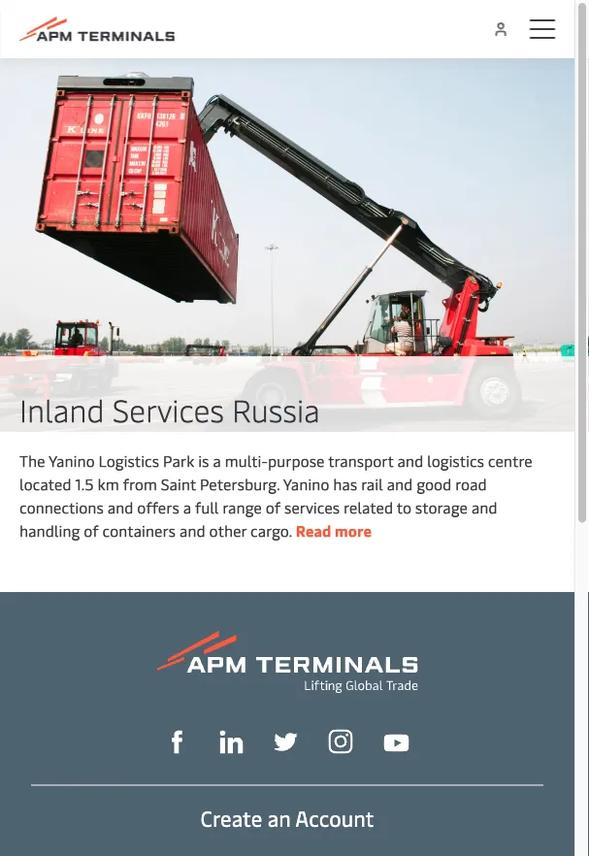 Task type: vqa. For each thing, say whether or not it's contained in the screenshot.
the storage
yes



Task type: describe. For each thing, give the bounding box(es) containing it.
logistics
[[99, 451, 159, 471]]

good
[[417, 474, 452, 495]]

create an account
[[201, 804, 374, 833]]

and up to at right bottom
[[387, 474, 413, 495]]

rail
[[361, 474, 383, 495]]

0 horizontal spatial a
[[183, 497, 191, 518]]

multi-
[[225, 451, 268, 471]]

services
[[285, 497, 340, 518]]

0 horizontal spatial yanino
[[49, 451, 95, 471]]

located
[[19, 474, 71, 495]]

related
[[344, 497, 394, 518]]

cargo.
[[251, 521, 292, 541]]

transport
[[328, 451, 394, 471]]

1 vertical spatial yanino
[[283, 474, 330, 495]]

other
[[209, 521, 247, 541]]

create
[[201, 804, 263, 833]]

moby dick primary 3 image
[[0, 57, 576, 433]]

read
[[296, 521, 332, 541]]

you tube link
[[384, 730, 409, 753]]

more
[[335, 521, 372, 541]]

has
[[333, 474, 358, 495]]

instagram link
[[329, 728, 353, 755]]

russia
[[232, 389, 320, 431]]

services
[[112, 389, 224, 431]]

1 vertical spatial of
[[84, 521, 99, 541]]

is
[[198, 451, 209, 471]]

and up good
[[398, 451, 424, 471]]

km
[[98, 474, 119, 495]]

logistics
[[428, 451, 485, 471]]

and down road
[[472, 497, 498, 518]]

from
[[123, 474, 157, 495]]

and down full
[[180, 521, 206, 541]]

and down km
[[108, 497, 133, 518]]

shape link
[[166, 729, 189, 754]]

purpose
[[268, 451, 325, 471]]

read more
[[296, 521, 372, 541]]

fill 44 link
[[274, 729, 298, 754]]

linkedin__x28_alt_x29__3_ link
[[220, 729, 243, 754]]

0 vertical spatial a
[[213, 451, 221, 471]]

0 vertical spatial of
[[266, 497, 281, 518]]



Task type: locate. For each thing, give the bounding box(es) containing it.
connections
[[19, 497, 104, 518]]

of up cargo.
[[266, 497, 281, 518]]

an
[[268, 804, 291, 833]]

full
[[195, 497, 219, 518]]

the
[[19, 451, 45, 471]]

linkedin image
[[220, 731, 243, 754]]

1 horizontal spatial a
[[213, 451, 221, 471]]

a
[[213, 451, 221, 471], [183, 497, 191, 518]]

range
[[223, 497, 262, 518]]

the yanino logistics park is a multi-purpose transport and logistics centre located 1.5 km from saint petersburg. yanino has rail and good road connections and offers a full range of services related to storage and handling of containers and other cargo.
[[19, 451, 533, 541]]

to
[[397, 497, 412, 518]]

1 horizontal spatial of
[[266, 497, 281, 518]]

containers
[[103, 521, 176, 541]]

read more link
[[296, 521, 372, 541]]

a left full
[[183, 497, 191, 518]]

apmt footer logo image
[[157, 631, 418, 693]]

a right the is
[[213, 451, 221, 471]]

handling
[[19, 521, 80, 541]]

petersburg.
[[200, 474, 280, 495]]

yanino up 1.5
[[49, 451, 95, 471]]

account
[[296, 804, 374, 833]]

youtube image
[[384, 735, 409, 753]]

instagram image
[[329, 730, 353, 755]]

of down the connections
[[84, 521, 99, 541]]

1 horizontal spatial yanino
[[283, 474, 330, 495]]

0 horizontal spatial of
[[84, 521, 99, 541]]

twitter image
[[274, 731, 298, 754]]

1.5
[[75, 474, 94, 495]]

storage
[[416, 497, 468, 518]]

saint
[[161, 474, 196, 495]]

inland services russia
[[19, 389, 320, 431]]

of
[[266, 497, 281, 518], [84, 521, 99, 541]]

and
[[398, 451, 424, 471], [387, 474, 413, 495], [108, 497, 133, 518], [472, 497, 498, 518], [180, 521, 206, 541]]

facebook image
[[166, 731, 189, 754]]

yanino
[[49, 451, 95, 471], [283, 474, 330, 495]]

0 vertical spatial yanino
[[49, 451, 95, 471]]

park
[[163, 451, 195, 471]]

inland
[[19, 389, 105, 431]]

1 vertical spatial a
[[183, 497, 191, 518]]

centre
[[489, 451, 533, 471]]

offers
[[137, 497, 180, 518]]

road
[[456, 474, 487, 495]]

yanino up services
[[283, 474, 330, 495]]



